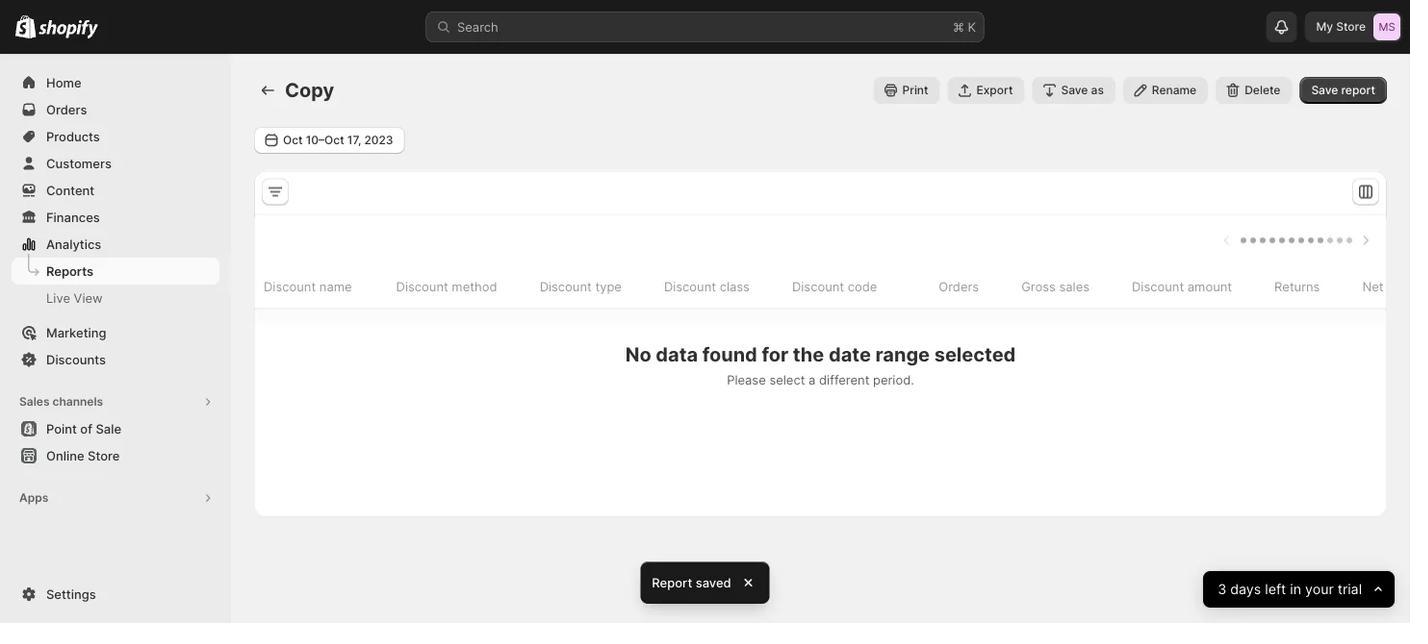 Task type: describe. For each thing, give the bounding box(es) containing it.
discount amount
[[1132, 279, 1233, 294]]

oct 10–oct 17, 2023 button
[[254, 127, 405, 154]]

17,
[[347, 133, 361, 147]]

reports link
[[12, 258, 220, 285]]

analytics
[[46, 237, 101, 252]]

marketing link
[[12, 320, 220, 347]]

found
[[703, 343, 758, 367]]

discount for discount code button
[[792, 279, 845, 294]]

2 name from the left
[[321, 279, 354, 294]]

1 discount name button from the left
[[261, 269, 374, 305]]

save for save as
[[1062, 83, 1088, 97]]

view
[[74, 291, 103, 306]]

⌘
[[953, 19, 965, 34]]

orders button
[[917, 269, 982, 305]]

a
[[809, 373, 816, 388]]

3 days left in your trial button
[[1203, 572, 1395, 609]]

discount class
[[664, 279, 750, 294]]

discount for discount type button
[[540, 279, 592, 294]]

home
[[46, 75, 81, 90]]

finances link
[[12, 204, 220, 231]]

date
[[829, 343, 871, 367]]

settings
[[46, 587, 96, 602]]

0 vertical spatial orders
[[46, 102, 87, 117]]

1 name from the left
[[319, 279, 352, 294]]

left
[[1265, 582, 1286, 598]]

discount class button
[[661, 269, 772, 305]]

online store
[[46, 449, 120, 464]]

rename button
[[1124, 77, 1209, 104]]

export
[[977, 83, 1013, 97]]

content
[[46, 183, 95, 198]]

returns button
[[1253, 269, 1323, 305]]

live view
[[46, 291, 103, 306]]

select
[[770, 373, 805, 388]]

live
[[46, 291, 70, 306]]

save report
[[1312, 83, 1376, 97]]

print
[[903, 83, 929, 97]]

apps
[[19, 492, 48, 506]]

rename
[[1152, 83, 1197, 97]]

discount type
[[540, 279, 622, 294]]

save as
[[1062, 83, 1104, 97]]

point of sale
[[46, 422, 121, 437]]

settings link
[[12, 582, 220, 609]]

orders link
[[12, 96, 220, 123]]

days
[[1231, 582, 1261, 598]]

2 discount name button from the left
[[263, 269, 376, 305]]

online store link
[[12, 443, 220, 470]]

save report button
[[1300, 77, 1388, 104]]

net
[[1363, 279, 1384, 294]]

products link
[[12, 123, 220, 150]]

gross sales
[[1022, 279, 1090, 294]]

save as button
[[1033, 77, 1116, 104]]

discount method
[[396, 279, 497, 294]]

10–oct
[[306, 133, 344, 147]]

saved
[[696, 576, 732, 591]]

returns
[[1275, 279, 1321, 294]]

range
[[876, 343, 930, 367]]

store for my store
[[1337, 20, 1366, 34]]

your
[[1305, 582, 1334, 598]]

discount code button
[[789, 269, 900, 305]]

print button
[[874, 77, 940, 104]]

shopify image
[[39, 20, 98, 39]]

3
[[1218, 582, 1227, 598]]

online store button
[[0, 443, 231, 470]]

sales
[[19, 395, 50, 409]]

selected
[[935, 343, 1016, 367]]

analytics link
[[12, 231, 220, 258]]

as
[[1091, 83, 1104, 97]]

2 discount from the left
[[266, 279, 318, 294]]

content link
[[12, 177, 220, 204]]

k
[[968, 19, 976, 34]]

my store image
[[1374, 13, 1401, 40]]

3 days left in your trial
[[1218, 582, 1362, 598]]

net sale button
[[1341, 269, 1411, 305]]

search
[[457, 19, 499, 34]]

export button
[[948, 77, 1025, 104]]

no data found for the date range selected please select a different period.
[[626, 343, 1016, 388]]



Task type: vqa. For each thing, say whether or not it's contained in the screenshot.
"text field"
no



Task type: locate. For each thing, give the bounding box(es) containing it.
no
[[626, 343, 652, 367]]

1 horizontal spatial orders
[[939, 279, 979, 294]]

discount name button
[[261, 269, 374, 305], [263, 269, 376, 305]]

7 discount from the left
[[1132, 279, 1184, 294]]

report
[[1342, 83, 1376, 97]]

sales channels button
[[12, 389, 220, 416]]

1 save from the left
[[1062, 83, 1088, 97]]

period.
[[873, 373, 915, 388]]

store
[[1337, 20, 1366, 34], [88, 449, 120, 464]]

save left as
[[1062, 83, 1088, 97]]

discount code
[[792, 279, 878, 294]]

the
[[793, 343, 825, 367]]

class
[[720, 279, 750, 294]]

orders up selected
[[939, 279, 979, 294]]

⌘ k
[[953, 19, 976, 34]]

sales channels
[[19, 395, 103, 409]]

shopify image
[[15, 15, 36, 38]]

0 horizontal spatial orders
[[46, 102, 87, 117]]

please
[[727, 373, 766, 388]]

discount name
[[264, 279, 352, 294], [266, 279, 354, 294]]

discounts
[[46, 352, 106, 367]]

discount for discount method button
[[396, 279, 448, 294]]

2 discount name from the left
[[266, 279, 354, 294]]

sale
[[96, 422, 121, 437]]

gross
[[1022, 279, 1056, 294]]

point
[[46, 422, 77, 437]]

2 save from the left
[[1312, 83, 1339, 97]]

point of sale link
[[12, 416, 220, 443]]

trial
[[1338, 582, 1362, 598]]

report saved
[[652, 576, 732, 591]]

discount
[[264, 279, 316, 294], [266, 279, 318, 294], [396, 279, 448, 294], [540, 279, 592, 294], [664, 279, 716, 294], [792, 279, 845, 294], [1132, 279, 1184, 294]]

net sale
[[1363, 279, 1411, 294]]

for
[[762, 343, 789, 367]]

1 discount name from the left
[[264, 279, 352, 294]]

discount method button
[[393, 269, 520, 305]]

data
[[656, 343, 698, 367]]

4 discount from the left
[[540, 279, 592, 294]]

method
[[452, 279, 497, 294]]

online
[[46, 449, 84, 464]]

discount for discount class button
[[664, 279, 716, 294]]

store right my
[[1337, 20, 1366, 34]]

3 discount from the left
[[396, 279, 448, 294]]

0 horizontal spatial save
[[1062, 83, 1088, 97]]

different
[[819, 373, 870, 388]]

6 discount from the left
[[792, 279, 845, 294]]

point of sale button
[[0, 416, 231, 443]]

name
[[319, 279, 352, 294], [321, 279, 354, 294]]

copy
[[285, 78, 334, 102]]

finances
[[46, 210, 100, 225]]

discount for the discount amount button
[[1132, 279, 1184, 294]]

my
[[1317, 20, 1334, 34]]

marketing
[[46, 325, 106, 340]]

save for save report
[[1312, 83, 1339, 97]]

code
[[848, 279, 878, 294]]

store down the sale
[[88, 449, 120, 464]]

1 discount from the left
[[264, 279, 316, 294]]

home link
[[12, 69, 220, 96]]

orders down home
[[46, 102, 87, 117]]

discount amount button
[[1110, 269, 1235, 305]]

amount
[[1188, 279, 1233, 294]]

customers link
[[12, 150, 220, 177]]

of
[[80, 422, 92, 437]]

1 horizontal spatial save
[[1312, 83, 1339, 97]]

save inside "save report" button
[[1312, 83, 1339, 97]]

save left the report
[[1312, 83, 1339, 97]]

1 horizontal spatial store
[[1337, 20, 1366, 34]]

0 horizontal spatial store
[[88, 449, 120, 464]]

save
[[1062, 83, 1088, 97], [1312, 83, 1339, 97]]

1 vertical spatial orders
[[939, 279, 979, 294]]

0 vertical spatial store
[[1337, 20, 1366, 34]]

in
[[1290, 582, 1302, 598]]

orders inside button
[[939, 279, 979, 294]]

customers
[[46, 156, 112, 171]]

orders
[[46, 102, 87, 117], [939, 279, 979, 294]]

my store
[[1317, 20, 1366, 34]]

products
[[46, 129, 100, 144]]

reports
[[46, 264, 93, 279]]

sales
[[1060, 279, 1090, 294]]

channels
[[52, 395, 103, 409]]

apps button
[[12, 485, 220, 512]]

delete button
[[1216, 77, 1293, 104]]

report
[[652, 576, 693, 591]]

type
[[595, 279, 622, 294]]

store for online store
[[88, 449, 120, 464]]

1 vertical spatial store
[[88, 449, 120, 464]]

save inside button
[[1062, 83, 1088, 97]]

oct
[[283, 133, 303, 147]]

5 discount from the left
[[664, 279, 716, 294]]

oct 10–oct 17, 2023
[[283, 133, 393, 147]]

delete
[[1245, 83, 1281, 97]]

discount type button
[[537, 269, 644, 305]]

store inside "button"
[[88, 449, 120, 464]]



